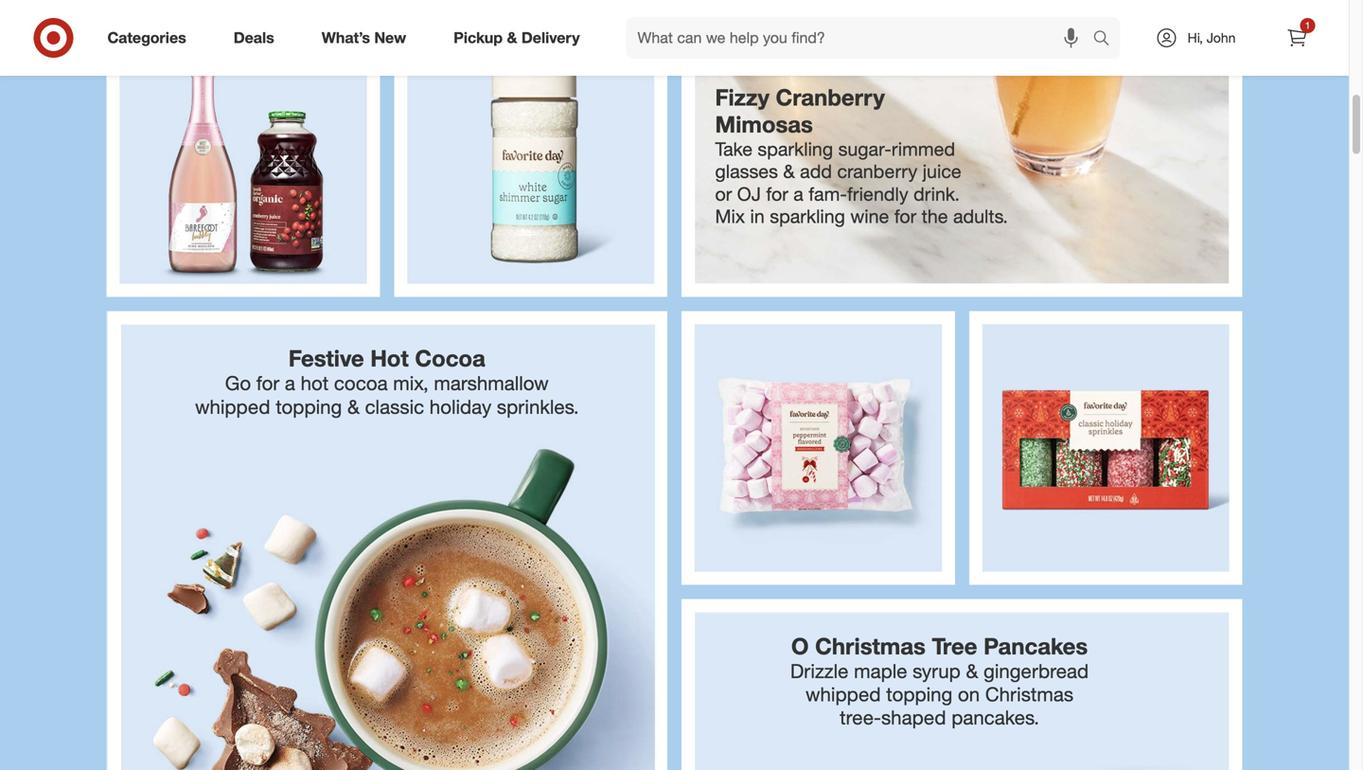 Task type: describe. For each thing, give the bounding box(es) containing it.
mix,
[[393, 371, 429, 395]]

glasses
[[716, 160, 778, 183]]

0 horizontal spatial christmas
[[816, 632, 926, 659]]

classic
[[365, 395, 424, 418]]

categories
[[107, 28, 186, 47]]

shaped
[[882, 706, 947, 729]]

topping inside festive hot cocoa go for a hot cocoa mix, marshmallow whipped topping & classic holiday sprinkles.
[[276, 395, 342, 418]]

delivery
[[522, 28, 580, 47]]

deals
[[234, 28, 274, 47]]

sugar-
[[839, 138, 892, 160]]

drink.
[[914, 182, 960, 205]]

or
[[716, 182, 732, 205]]

drizzle
[[791, 659, 849, 683]]

holiday
[[430, 395, 492, 418]]

tree-
[[840, 706, 882, 729]]

what's new link
[[306, 17, 430, 59]]

for inside festive hot cocoa go for a hot cocoa mix, marshmallow whipped topping & classic holiday sprinkles.
[[256, 371, 280, 395]]

wine
[[851, 204, 890, 227]]

o christmas tree pancakes drizzle maple syrup & gingerbread whipped topping on christmas tree-shaped pancakes.
[[791, 632, 1095, 729]]

a inside fizzy cranberry mimosas take sparkling sugar-rimmed glasses & add cranberry juice or oj for a fam-friendly drink. mix in sparkling wine for the adults.
[[794, 182, 804, 205]]

fizzy cranberry mimosas take sparkling sugar-rimmed glasses & add cranberry juice or oj for a fam-friendly drink. mix in sparkling wine for the adults.
[[716, 83, 1009, 227]]

friendly
[[848, 182, 909, 205]]

add
[[800, 160, 833, 183]]

cranberry
[[838, 160, 918, 183]]

what's
[[322, 28, 370, 47]]

maple
[[854, 659, 908, 683]]

fizzy
[[716, 83, 770, 111]]

cranberry
[[776, 83, 885, 111]]

marshmallow
[[434, 371, 549, 395]]

what's new
[[322, 28, 406, 47]]

hot
[[301, 371, 329, 395]]

1 link
[[1277, 17, 1319, 59]]

mix
[[716, 204, 745, 227]]

search button
[[1085, 17, 1130, 63]]

gingerbread
[[984, 659, 1089, 683]]

o
[[792, 632, 809, 659]]

take
[[716, 138, 753, 160]]

a inside festive hot cocoa go for a hot cocoa mix, marshmallow whipped topping & classic holiday sprinkles.
[[285, 371, 295, 395]]

mimosas
[[716, 110, 813, 138]]

hi,
[[1188, 29, 1204, 46]]

hot
[[371, 344, 409, 372]]



Task type: vqa. For each thing, say whether or not it's contained in the screenshot.
for inside Festive Hot Cocoa Go for a hot cocoa mix, marshmallow whipped topping & classic holiday sprinkles.
yes



Task type: locate. For each thing, give the bounding box(es) containing it.
adults.
[[954, 204, 1009, 227]]

1 vertical spatial topping
[[887, 682, 953, 706]]

christmas down pancakes on the bottom right of page
[[986, 682, 1074, 706]]

festive
[[289, 344, 364, 372]]

& inside fizzy cranberry mimosas take sparkling sugar-rimmed glasses & add cranberry juice or oj for a fam-friendly drink. mix in sparkling wine for the adults.
[[784, 160, 795, 183]]

& inside festive hot cocoa go for a hot cocoa mix, marshmallow whipped topping & classic holiday sprinkles.
[[348, 395, 360, 418]]

0 vertical spatial christmas
[[816, 632, 926, 659]]

& right pickup at the left
[[507, 28, 518, 47]]

cocoa
[[415, 344, 486, 372]]

whipped
[[195, 395, 270, 418], [806, 682, 881, 706]]

0 vertical spatial sparkling
[[758, 138, 834, 160]]

& left classic at the bottom left of page
[[348, 395, 360, 418]]

1 horizontal spatial topping
[[887, 682, 953, 706]]

& inside pickup & delivery link
[[507, 28, 518, 47]]

go
[[225, 371, 251, 395]]

whipped inside festive hot cocoa go for a hot cocoa mix, marshmallow whipped topping & classic holiday sprinkles.
[[195, 395, 270, 418]]

1 vertical spatial a
[[285, 371, 295, 395]]

in
[[751, 204, 765, 227]]

1
[[1306, 19, 1311, 31]]

tree
[[932, 632, 978, 659]]

&
[[507, 28, 518, 47], [784, 160, 795, 183], [348, 395, 360, 418], [967, 659, 979, 683]]

categories link
[[91, 17, 210, 59]]

for right oj
[[767, 182, 789, 205]]

pickup & delivery link
[[438, 17, 604, 59]]

rimmed
[[892, 138, 956, 160]]

pickup & delivery
[[454, 28, 580, 47]]

for right go
[[256, 371, 280, 395]]

& left add
[[784, 160, 795, 183]]

topping down festive
[[276, 395, 342, 418]]

1 horizontal spatial for
[[767, 182, 789, 205]]

pickup
[[454, 28, 503, 47]]

sprinkles.
[[497, 395, 579, 418]]

a
[[794, 182, 804, 205], [285, 371, 295, 395]]

0 horizontal spatial topping
[[276, 395, 342, 418]]

1 horizontal spatial whipped
[[806, 682, 881, 706]]

0 vertical spatial whipped
[[195, 395, 270, 418]]

& right syrup
[[967, 659, 979, 683]]

hi, john
[[1188, 29, 1236, 46]]

whipped left "hot"
[[195, 395, 270, 418]]

juice
[[923, 160, 962, 183]]

1 vertical spatial whipped
[[806, 682, 881, 706]]

0 vertical spatial a
[[794, 182, 804, 205]]

sparkling up the fam-
[[758, 138, 834, 160]]

0 horizontal spatial whipped
[[195, 395, 270, 418]]

festive hot cocoa go for a hot cocoa mix, marshmallow whipped topping & classic holiday sprinkles.
[[195, 344, 579, 418]]

christmas right o
[[816, 632, 926, 659]]

search
[[1085, 30, 1130, 49]]

1 horizontal spatial christmas
[[986, 682, 1074, 706]]

whipped inside "o christmas tree pancakes drizzle maple syrup & gingerbread whipped topping on christmas tree-shaped pancakes."
[[806, 682, 881, 706]]

a left "hot"
[[285, 371, 295, 395]]

What can we help you find? suggestions appear below search field
[[627, 17, 1098, 59]]

0 horizontal spatial for
[[256, 371, 280, 395]]

john
[[1207, 29, 1236, 46]]

christmas
[[816, 632, 926, 659], [986, 682, 1074, 706]]

whipped down o
[[806, 682, 881, 706]]

2 horizontal spatial for
[[895, 204, 917, 227]]

for
[[767, 182, 789, 205], [895, 204, 917, 227], [256, 371, 280, 395]]

1 vertical spatial sparkling
[[770, 204, 846, 227]]

deals link
[[218, 17, 298, 59]]

pancakes.
[[952, 706, 1040, 729]]

topping inside "o christmas tree pancakes drizzle maple syrup & gingerbread whipped topping on christmas tree-shaped pancakes."
[[887, 682, 953, 706]]

topping left on
[[887, 682, 953, 706]]

pancakes
[[984, 632, 1088, 659]]

topping
[[276, 395, 342, 418], [887, 682, 953, 706]]

a left the fam-
[[794, 182, 804, 205]]

on
[[958, 682, 980, 706]]

oj
[[738, 182, 761, 205]]

sparkling down add
[[770, 204, 846, 227]]

1 horizontal spatial a
[[794, 182, 804, 205]]

for left the
[[895, 204, 917, 227]]

the
[[922, 204, 949, 227]]

syrup
[[913, 659, 961, 683]]

sparkling
[[758, 138, 834, 160], [770, 204, 846, 227]]

cocoa
[[334, 371, 388, 395]]

new
[[374, 28, 406, 47]]

1 vertical spatial christmas
[[986, 682, 1074, 706]]

& inside "o christmas tree pancakes drizzle maple syrup & gingerbread whipped topping on christmas tree-shaped pancakes."
[[967, 659, 979, 683]]

fam-
[[809, 182, 848, 205]]

0 horizontal spatial a
[[285, 371, 295, 395]]

0 vertical spatial topping
[[276, 395, 342, 418]]



